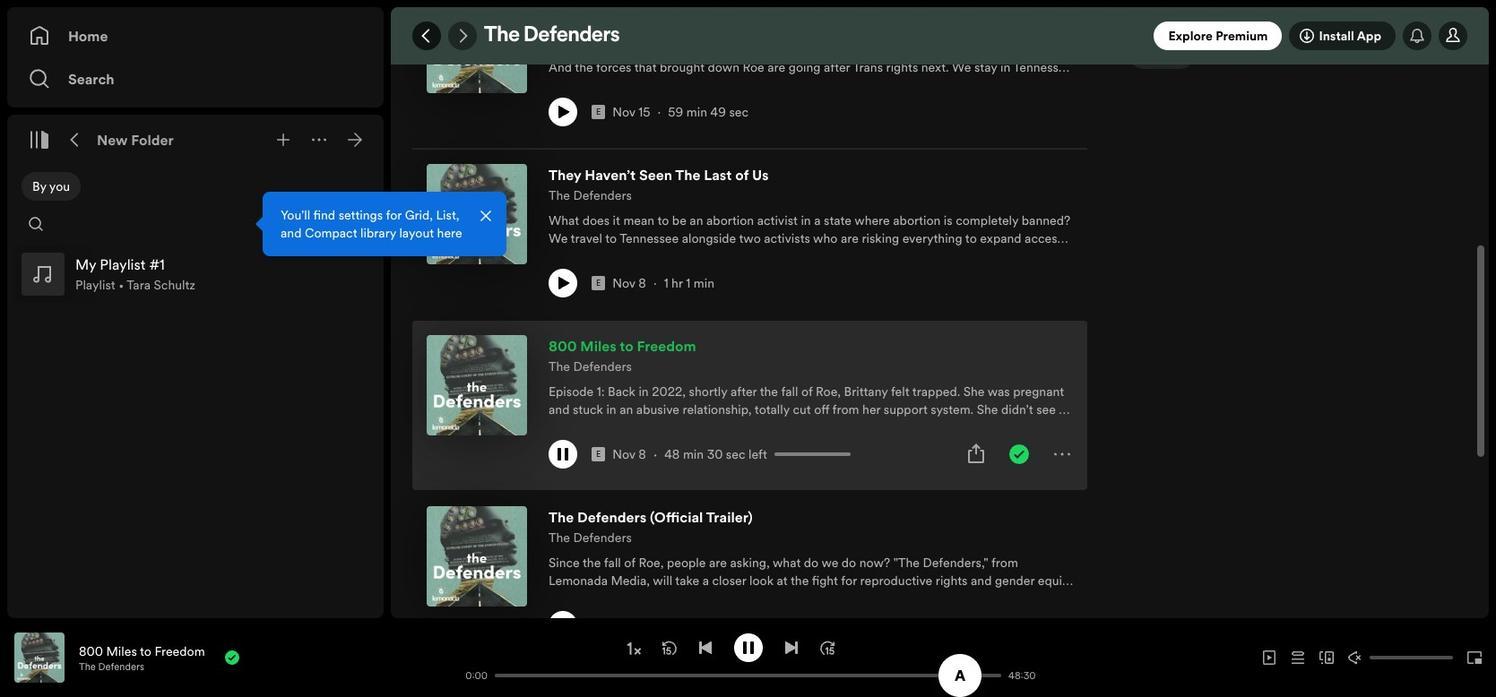 Task type: vqa. For each thing, say whether or not it's contained in the screenshot.
the right miles
yes



Task type: locate. For each thing, give the bounding box(es) containing it.
800 miles to freedom the defenders
[[549, 336, 696, 376], [79, 642, 205, 674]]

800 miles to freedom link inside footer
[[79, 642, 205, 660]]

freedom
[[637, 336, 696, 356], [155, 642, 205, 660]]

e left hr
[[596, 278, 601, 289]]

15
[[639, 103, 651, 121]]

min
[[687, 103, 707, 121], [694, 274, 715, 292], [683, 446, 704, 464], [681, 617, 702, 635]]

None search field
[[22, 210, 50, 239]]

min right 59
[[687, 103, 707, 121]]

miles inside footer
[[106, 642, 137, 660]]

oct
[[613, 617, 634, 635]]

1 nov from the top
[[613, 103, 636, 121]]

1 horizontal spatial 800
[[549, 336, 577, 356]]

e
[[596, 107, 601, 117], [596, 278, 601, 289], [596, 449, 601, 460]]

0 horizontal spatial 1
[[664, 274, 669, 292]]

defenders
[[573, 15, 632, 33], [524, 25, 620, 47], [573, 187, 632, 204], [573, 358, 632, 376], [577, 507, 647, 527], [573, 529, 632, 547], [98, 660, 144, 674]]

1 left hr
[[664, 274, 669, 292]]

1
[[664, 274, 669, 292], [686, 274, 691, 292]]

group
[[14, 246, 377, 303]]

trailer)
[[706, 507, 753, 527]]

compact
[[305, 224, 357, 242]]

and
[[281, 224, 302, 242]]

connect to a device image
[[1320, 651, 1334, 665]]

0 horizontal spatial 800 miles to freedom link
[[79, 642, 205, 660]]

0 vertical spatial e
[[596, 107, 601, 117]]

48
[[665, 446, 680, 464]]

1 vertical spatial 800
[[79, 642, 103, 660]]

they haven't seen the last of us the defenders
[[549, 165, 769, 204]]

settings
[[339, 206, 383, 224]]

2 vertical spatial nov
[[613, 446, 636, 464]]

new folder button
[[93, 126, 177, 154]]

search link
[[29, 61, 362, 97]]

nov
[[613, 103, 636, 121], [613, 274, 636, 292], [613, 446, 636, 464]]

new
[[97, 130, 128, 150]]

nov 8 left 48 at bottom
[[613, 446, 646, 464]]

sec right 30
[[726, 446, 746, 464]]

min right 2
[[681, 617, 702, 635]]

you'll find settings for grid, list, and compact library layout here
[[281, 206, 462, 242]]

0 horizontal spatial miles
[[106, 642, 137, 660]]

2 explicit element from the top
[[592, 276, 605, 291]]

800 for the defenders link in the footer
[[79, 642, 103, 660]]

freedom for the defenders link related to 800 miles to freedom
[[637, 336, 696, 356]]

8 left 48 at bottom
[[639, 446, 646, 464]]

59 min 49 sec
[[668, 103, 749, 121]]

e left 48 at bottom
[[596, 449, 601, 460]]

install app
[[1319, 27, 1382, 45]]

volume off image
[[1349, 651, 1363, 665]]

0 vertical spatial freedom
[[637, 336, 696, 356]]

0 vertical spatial nov
[[613, 103, 636, 121]]

the defenders (official trailer) the defenders
[[549, 507, 753, 547]]

Recents, List view field
[[284, 210, 373, 239]]

explicit element left 48 at bottom
[[592, 447, 605, 462]]

to for the defenders link in the footer
[[140, 642, 151, 660]]

1 vertical spatial sec
[[726, 446, 746, 464]]

min for 30
[[683, 446, 704, 464]]

pause image
[[741, 641, 755, 655]]

the defenders (official trailer) image
[[427, 507, 527, 607]]

the defenders
[[549, 15, 632, 33], [484, 25, 620, 47]]

3 explicit element from the top
[[592, 447, 605, 462]]

folder
[[131, 130, 174, 150]]

3 nov from the top
[[613, 446, 636, 464]]

playlist
[[75, 276, 115, 294]]

nov left 48 at bottom
[[613, 446, 636, 464]]

0 horizontal spatial freedom
[[155, 642, 205, 660]]

the defenders link for they haven't seen the last of us
[[549, 186, 632, 204]]

800 miles to freedom link for the defenders link in the footer
[[79, 642, 205, 660]]

they haven't seen the last of us link
[[549, 164, 769, 186]]

sec for 52
[[723, 617, 742, 635]]

1 8 from the top
[[639, 274, 646, 292]]

1 vertical spatial freedom
[[155, 642, 205, 660]]

1 horizontal spatial miles
[[580, 336, 617, 356]]

0 vertical spatial 800 miles to freedom link
[[549, 335, 696, 357]]

sec right '49'
[[729, 103, 749, 121]]

player controls element
[[452, 633, 1045, 683]]

the defenders inside "top bar and user menu" element
[[484, 25, 620, 47]]

1 vertical spatial nov 8
[[613, 446, 646, 464]]

1 horizontal spatial 800 miles to freedom link
[[549, 335, 696, 357]]

min right 48 at bottom
[[683, 446, 704, 464]]

48 min 30 sec left
[[665, 446, 767, 464]]

go back image
[[420, 29, 434, 43]]

1 vertical spatial 800 miles to freedom the defenders
[[79, 642, 205, 674]]

you'll
[[281, 206, 310, 224]]

0 horizontal spatial 800 miles to freedom the defenders
[[79, 642, 205, 674]]

miles
[[580, 336, 617, 356], [106, 642, 137, 660]]

800 inside footer
[[79, 642, 103, 660]]

you'll find settings for grid, list, and compact library layout here dialog
[[263, 192, 507, 256]]

miles for the defenders link in the footer
[[106, 642, 137, 660]]

the defenders link
[[549, 14, 632, 33], [549, 186, 632, 204], [549, 357, 632, 376], [549, 528, 632, 547], [79, 660, 144, 674]]

the inside "top bar and user menu" element
[[484, 25, 520, 47]]

2 nov from the top
[[613, 274, 636, 292]]

0 vertical spatial to
[[620, 336, 634, 356]]

8 for seen
[[639, 274, 646, 292]]

explicit element left nov 15
[[592, 105, 605, 119]]

1 horizontal spatial freedom
[[637, 336, 696, 356]]

0 vertical spatial 8
[[639, 274, 646, 292]]

skip back 15 seconds image
[[662, 641, 677, 655]]

0 vertical spatial sec
[[729, 103, 749, 121]]

playlist • tara schultz
[[75, 276, 196, 294]]

8 left hr
[[639, 274, 646, 292]]

freedom inside footer
[[155, 642, 205, 660]]

2 8 from the top
[[639, 446, 646, 464]]

change speed image
[[625, 640, 642, 658]]

800 miles to freedom link for the defenders link related to 800 miles to freedom
[[549, 335, 696, 357]]

app
[[1357, 27, 1382, 45]]

1 1 from the left
[[664, 274, 669, 292]]

group containing playlist
[[14, 246, 377, 303]]

home link
[[29, 18, 362, 54]]

30
[[707, 446, 723, 464]]

install
[[1319, 27, 1355, 45]]

sec for 30
[[726, 446, 746, 464]]

0 vertical spatial explicit element
[[592, 105, 605, 119]]

nov left hr
[[613, 274, 636, 292]]

1 vertical spatial to
[[140, 642, 151, 660]]

59
[[668, 103, 683, 121]]

hr
[[672, 274, 683, 292]]

they
[[549, 165, 581, 185]]

2 min 52 sec
[[670, 617, 742, 635]]

last
[[704, 165, 732, 185]]

0:00
[[465, 669, 488, 683]]

2 1 from the left
[[686, 274, 691, 292]]

0 vertical spatial miles
[[580, 336, 617, 356]]

defenders inside now playing: 800 miles to freedom by the defenders footer
[[98, 660, 144, 674]]

1 vertical spatial nov
[[613, 274, 636, 292]]

1 vertical spatial miles
[[106, 642, 137, 660]]

20
[[637, 617, 653, 635]]

2 vertical spatial explicit element
[[592, 447, 605, 462]]

Society checkbox
[[1130, 40, 1194, 69]]

explore
[[1169, 27, 1213, 45]]

nov 8 for to
[[613, 446, 646, 464]]

2 vertical spatial e
[[596, 449, 601, 460]]

e for haven't
[[596, 278, 601, 289]]

recents
[[298, 215, 343, 233]]

0 vertical spatial nov 8
[[613, 274, 646, 292]]

explicit element left hr
[[592, 276, 605, 291]]

3 e from the top
[[596, 449, 601, 460]]

society
[[1141, 46, 1183, 64]]

8
[[639, 274, 646, 292], [639, 446, 646, 464]]

explicit element
[[592, 105, 605, 119], [592, 276, 605, 291], [592, 447, 605, 462]]

52
[[705, 617, 720, 635]]

49
[[711, 103, 726, 121]]

1 vertical spatial e
[[596, 278, 601, 289]]

layout
[[399, 224, 434, 242]]

0 horizontal spatial 800
[[79, 642, 103, 660]]

min for 52
[[681, 617, 702, 635]]

sec
[[729, 103, 749, 121], [726, 446, 746, 464], [723, 617, 742, 635]]

sec right 52
[[723, 617, 742, 635]]

oct 20
[[613, 617, 653, 635]]

1 vertical spatial 8
[[639, 446, 646, 464]]

800 miles to freedom link
[[549, 335, 696, 357], [79, 642, 205, 660]]

nov 8 for seen
[[613, 274, 646, 292]]

explicit element for haven't
[[592, 276, 605, 291]]

1 right hr
[[686, 274, 691, 292]]

group inside main element
[[14, 246, 377, 303]]

2 vertical spatial sec
[[723, 617, 742, 635]]

to
[[620, 336, 634, 356], [140, 642, 151, 660]]

1 horizontal spatial 1
[[686, 274, 691, 292]]

•
[[118, 276, 124, 294]]

800
[[549, 336, 577, 356], [79, 642, 103, 660]]

2 nov 8 from the top
[[613, 446, 646, 464]]

next image
[[784, 641, 798, 655]]

the
[[549, 15, 570, 33], [484, 25, 520, 47], [675, 165, 701, 185], [549, 187, 570, 204], [549, 358, 570, 376], [549, 507, 574, 527], [549, 529, 570, 547], [79, 660, 96, 674]]

2 e from the top
[[596, 278, 601, 289]]

main element
[[7, 7, 507, 619]]

0 vertical spatial 800 miles to freedom the defenders
[[549, 336, 696, 376]]

800 miles to freedom the defenders inside now playing: 800 miles to freedom by the defenders footer
[[79, 642, 205, 674]]

1 horizontal spatial to
[[620, 336, 634, 356]]

install app link
[[1290, 22, 1396, 50]]

1 vertical spatial 800 miles to freedom link
[[79, 642, 205, 660]]

schultz
[[154, 276, 196, 294]]

nov 8
[[613, 274, 646, 292], [613, 446, 646, 464]]

1 e from the top
[[596, 107, 601, 117]]

1 horizontal spatial 800 miles to freedom the defenders
[[549, 336, 696, 376]]

freedom for the defenders link in the footer
[[155, 642, 205, 660]]

e left nov 15
[[596, 107, 601, 117]]

1 vertical spatial explicit element
[[592, 276, 605, 291]]

1 hr 1 min
[[664, 274, 715, 292]]

nov left 15
[[613, 103, 636, 121]]

to inside footer
[[140, 642, 151, 660]]

what's new image
[[1410, 29, 1425, 43]]

nov 8 left hr
[[613, 274, 646, 292]]

you
[[49, 178, 70, 195]]

1 nov 8 from the top
[[613, 274, 646, 292]]

haven't
[[585, 165, 636, 185]]

0 vertical spatial 800
[[549, 336, 577, 356]]

0 horizontal spatial to
[[140, 642, 151, 660]]



Task type: describe. For each thing, give the bounding box(es) containing it.
(official
[[650, 507, 703, 527]]

they haven't seen the last of us image
[[427, 164, 527, 265]]

for
[[386, 206, 402, 224]]

now playing: 800 miles to freedom by the defenders footer
[[14, 633, 452, 683]]

to for the defenders link related to 800 miles to freedom
[[620, 336, 634, 356]]

find
[[313, 206, 335, 224]]

the inside footer
[[79, 660, 96, 674]]

joy is resistance image
[[427, 0, 527, 93]]

us
[[752, 165, 769, 185]]

800 for the defenders link related to 800 miles to freedom
[[549, 336, 577, 356]]

new folder
[[97, 130, 174, 150]]

min for 49
[[687, 103, 707, 121]]

the defenders link for the defenders (official trailer)
[[549, 528, 632, 547]]

premium
[[1216, 27, 1268, 45]]

min right hr
[[694, 274, 715, 292]]

nov for miles
[[613, 446, 636, 464]]

search in your library image
[[29, 217, 43, 231]]

1 explicit element from the top
[[592, 105, 605, 119]]

explore premium button
[[1154, 22, 1283, 50]]

of
[[735, 165, 749, 185]]

2
[[670, 617, 678, 635]]

the defenders link for 800 miles to freedom
[[549, 357, 632, 376]]

tara
[[127, 276, 151, 294]]

now playing view image
[[42, 641, 56, 655]]

search
[[68, 69, 114, 89]]

800 miles to freedom the defenders for the defenders link related to 800 miles to freedom
[[549, 336, 696, 376]]

grid,
[[405, 206, 433, 224]]

seen
[[639, 165, 672, 185]]

list,
[[436, 206, 460, 224]]

48:30
[[1009, 669, 1036, 683]]

nov 15
[[613, 103, 651, 121]]

explore premium
[[1169, 27, 1268, 45]]

previous image
[[698, 641, 712, 655]]

the defenders (official trailer) link
[[549, 507, 753, 528]]

by
[[32, 178, 46, 195]]

miles for the defenders link related to 800 miles to freedom
[[580, 336, 617, 356]]

home
[[68, 26, 108, 46]]

skip forward 15 seconds image
[[820, 641, 834, 655]]

8 for to
[[639, 446, 646, 464]]

the defenders link inside footer
[[79, 660, 144, 674]]

by you
[[32, 178, 70, 195]]

defenders inside the they haven't seen the last of us the defenders
[[573, 187, 632, 204]]

defenders inside "top bar and user menu" element
[[524, 25, 620, 47]]

explicit element for miles
[[592, 447, 605, 462]]

sec for 49
[[729, 103, 749, 121]]

By you checkbox
[[22, 172, 81, 201]]

society link
[[1130, 40, 1194, 76]]

800 miles to freedom image
[[427, 335, 527, 436]]

go forward image
[[455, 29, 470, 43]]

library
[[360, 224, 396, 242]]

left
[[749, 446, 767, 464]]

e for miles
[[596, 449, 601, 460]]

800 miles to freedom the defenders for the defenders link in the footer
[[79, 642, 205, 674]]

here
[[437, 224, 462, 242]]

none search field inside main element
[[22, 210, 50, 239]]

top bar and user menu element
[[391, 7, 1489, 65]]

nov for haven't
[[613, 274, 636, 292]]



